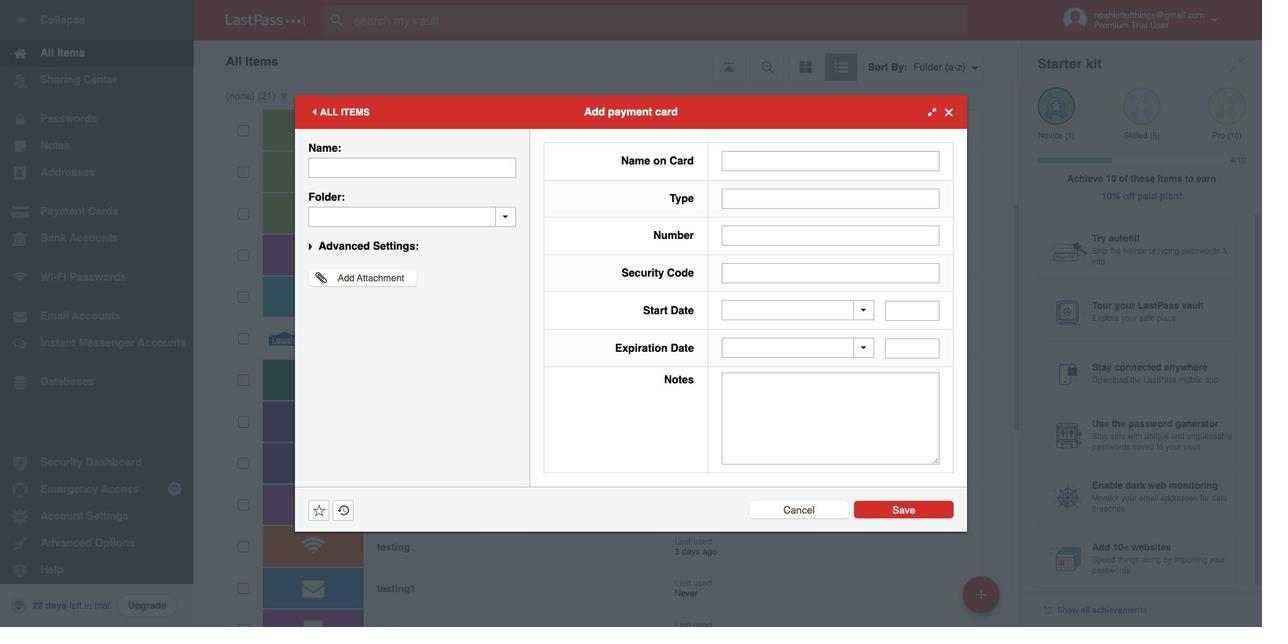 Task type: vqa. For each thing, say whether or not it's contained in the screenshot.
Main navigation navigation
yes



Task type: locate. For each thing, give the bounding box(es) containing it.
Search search field
[[324, 5, 994, 35]]

dialog
[[295, 95, 967, 532]]

lastpass image
[[226, 14, 305, 26]]

None text field
[[722, 151, 940, 172], [308, 158, 516, 178], [308, 207, 516, 227], [885, 301, 940, 321], [722, 151, 940, 172], [308, 158, 516, 178], [308, 207, 516, 227], [885, 301, 940, 321]]

None text field
[[722, 189, 940, 209], [722, 226, 940, 246], [722, 263, 940, 283], [885, 339, 940, 359], [722, 373, 940, 465], [722, 189, 940, 209], [722, 226, 940, 246], [722, 263, 940, 283], [885, 339, 940, 359], [722, 373, 940, 465]]

new item image
[[977, 590, 986, 600]]

search my vault text field
[[324, 5, 994, 35]]



Task type: describe. For each thing, give the bounding box(es) containing it.
main navigation navigation
[[0, 0, 194, 628]]

new item navigation
[[958, 573, 1008, 628]]

vault options navigation
[[194, 40, 1022, 81]]



